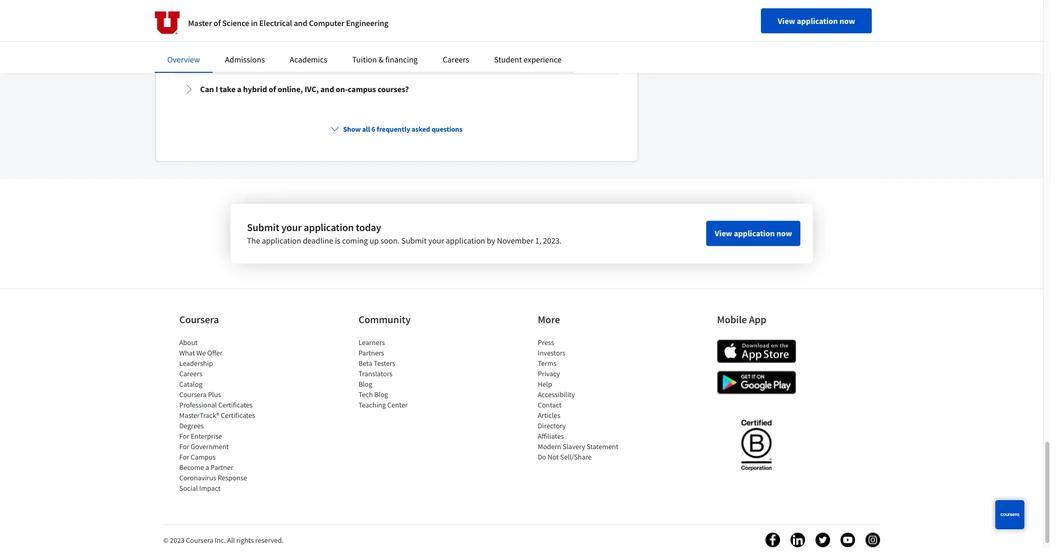 Task type: describe. For each thing, give the bounding box(es) containing it.
determine
[[329, 51, 365, 62]]

now for the application deadline is coming up soon. submit your application by november 1, 2023.
[[777, 229, 792, 239]]

admissions
[[225, 54, 265, 65]]

coronavirus response link
[[179, 474, 247, 483]]

contact
[[538, 401, 562, 410]]

and inside dropdown button
[[320, 84, 334, 95]]

rights
[[236, 536, 254, 546]]

classes
[[389, 51, 414, 62]]

all
[[227, 536, 235, 546]]

submit your application today the application deadline is coming up soon. submit your application by november 1, 2023.
[[247, 221, 562, 246]]

press
[[538, 338, 554, 348]]

3 for from the top
[[179, 453, 189, 462]]

for government link
[[179, 442, 229, 452]]

a inside about what we offer leadership careers catalog coursera plus professional certificates mastertrack® certificates degrees for enterprise for government for campus become a partner coronavirus response social impact
[[206, 463, 209, 473]]

0 vertical spatial careers
[[443, 54, 469, 65]]

professional
[[179, 401, 217, 410]]

0 horizontal spatial and
[[294, 18, 307, 28]]

1 horizontal spatial submit
[[401, 236, 427, 246]]

coursera youtube image
[[841, 534, 855, 548]]

coursera inside about what we offer leadership careers catalog coursera plus professional certificates mastertrack® certificates degrees for enterprise for government for campus become a partner coronavirus response social impact
[[179, 390, 207, 400]]

in for electrical
[[251, 18, 258, 28]]

up
[[370, 236, 379, 246]]

offer
[[207, 349, 222, 358]]

currently
[[428, 51, 460, 62]]

press investors terms privacy help accessibility contact articles directory affiliates modern slavery statement do not sell/share
[[538, 338, 619, 462]]

impact
[[199, 484, 221, 493]]

2023.
[[543, 236, 562, 246]]

now for master of science in electrical and computer engineering
[[840, 16, 855, 26]]

catalog link
[[179, 380, 203, 389]]

partners link
[[359, 349, 384, 358]]

is every class in the catalog offered online?
[[200, 31, 354, 41]]

plus
[[208, 390, 221, 400]]

investors link
[[538, 349, 566, 358]]

leadership link
[[179, 359, 213, 368]]

enterprise
[[191, 432, 222, 441]]

partner
[[211, 463, 233, 473]]

center
[[388, 401, 408, 410]]

catalog
[[179, 380, 203, 389]]

view application now button for master of science in electrical and computer engineering
[[761, 8, 872, 33]]

is every class in the catalog offered online? button
[[175, 21, 618, 50]]

academics link
[[290, 54, 327, 65]]

mobile app
[[717, 313, 767, 326]]

view application now for master of science in electrical and computer engineering
[[778, 16, 855, 26]]

is
[[200, 31, 206, 41]]

directory
[[538, 422, 566, 431]]

tuition & financing
[[352, 54, 418, 65]]

for enterprise link
[[179, 432, 222, 441]]

today
[[356, 221, 381, 234]]

please
[[197, 51, 220, 62]]

affiliates
[[538, 432, 564, 441]]

response
[[218, 474, 247, 483]]

engineering
[[346, 18, 389, 28]]

learners link
[[359, 338, 385, 348]]

ivc,
[[305, 84, 319, 95]]

available
[[462, 51, 493, 62]]

admissions link
[[225, 54, 265, 65]]

about
[[179, 338, 198, 348]]

0 horizontal spatial careers link
[[179, 369, 202, 379]]

of inside dropdown button
[[269, 84, 276, 95]]

do
[[538, 453, 546, 462]]

1,
[[535, 236, 542, 246]]

view application now button for the application deadline is coming up soon. submit your application by november 1, 2023.
[[707, 221, 801, 246]]

list for coursera
[[179, 338, 268, 494]]

online,
[[278, 84, 303, 95]]

accessibility link
[[538, 390, 575, 400]]

&
[[379, 54, 384, 65]]

student experience link
[[494, 54, 562, 65]]

campus
[[348, 84, 376, 95]]

coursera linkedin image
[[791, 534, 805, 548]]

become a partner link
[[179, 463, 233, 473]]

asked
[[412, 124, 430, 134]]

careers inside about what we offer leadership careers catalog coursera plus professional certificates mastertrack® certificates degrees for enterprise for government for campus become a partner coronavirus response social impact
[[179, 369, 202, 379]]

a inside dropdown button
[[237, 84, 242, 95]]

collapsed list
[[173, 0, 621, 107]]

the for in
[[258, 31, 270, 41]]

page
[[301, 51, 318, 62]]

we
[[197, 349, 206, 358]]

translators link
[[359, 369, 393, 379]]

press link
[[538, 338, 554, 348]]

offered
[[300, 31, 326, 41]]

learners
[[359, 338, 385, 348]]

tech
[[359, 390, 373, 400]]

in for the
[[249, 31, 256, 41]]

0 horizontal spatial of
[[214, 18, 221, 28]]

student experience
[[494, 54, 562, 65]]

more
[[538, 313, 560, 326]]

professional certificates link
[[179, 401, 253, 410]]

beta
[[359, 359, 372, 368]]

overview
[[167, 54, 200, 65]]

computer
[[309, 18, 345, 28]]

directory link
[[538, 422, 566, 431]]

experience
[[524, 54, 562, 65]]

take
[[220, 84, 236, 95]]

university of utah logo image
[[155, 11, 180, 34]]

coursera facebook image
[[766, 534, 780, 548]]

reserved.
[[255, 536, 284, 546]]

2 to from the left
[[320, 51, 327, 62]]

financing
[[385, 54, 418, 65]]



Task type: locate. For each thing, give the bounding box(es) containing it.
0 vertical spatial view application now
[[778, 16, 855, 26]]

community
[[359, 313, 411, 326]]

the inside dropdown button
[[258, 31, 270, 41]]

blog up tech
[[359, 380, 372, 389]]

2 horizontal spatial list
[[538, 338, 627, 463]]

1 vertical spatial view application now button
[[707, 221, 801, 246]]

degrees
[[179, 422, 204, 431]]

statement
[[587, 442, 619, 452]]

0 vertical spatial and
[[294, 18, 307, 28]]

affiliates link
[[538, 432, 564, 441]]

download on the app store image
[[717, 340, 797, 364]]

about link
[[179, 338, 198, 348]]

1 vertical spatial blog
[[374, 390, 388, 400]]

0 vertical spatial submit
[[247, 221, 279, 234]]

0 horizontal spatial to
[[239, 51, 247, 62]]

0 horizontal spatial a
[[206, 463, 209, 473]]

tuition
[[352, 54, 377, 65]]

view application now for the application deadline is coming up soon. submit your application by november 1, 2023.
[[715, 229, 792, 239]]

what
[[179, 349, 195, 358]]

list for community
[[359, 338, 447, 411]]

0 vertical spatial in
[[251, 18, 258, 28]]

for up for campus link
[[179, 442, 189, 452]]

region
[[175, 0, 618, 9]]

1 horizontal spatial a
[[237, 84, 242, 95]]

show
[[343, 124, 361, 134]]

coursera instagram image
[[866, 534, 880, 548]]

to right refer
[[239, 51, 247, 62]]

tech blog link
[[359, 390, 388, 400]]

in right science on the top left of page
[[251, 18, 258, 28]]

the for to
[[248, 51, 260, 62]]

i
[[216, 84, 218, 95]]

0 vertical spatial for
[[179, 432, 189, 441]]

0 horizontal spatial blog
[[359, 380, 372, 389]]

0 vertical spatial now
[[840, 16, 855, 26]]

partners
[[359, 349, 384, 358]]

november
[[497, 236, 534, 246]]

for down degrees link
[[179, 432, 189, 441]]

0 horizontal spatial list
[[179, 338, 268, 494]]

on-
[[336, 84, 348, 95]]

view for the application deadline is coming up soon. submit your application by november 1, 2023.
[[715, 229, 732, 239]]

certificates up mastertrack® certificates link at the bottom left of page
[[218, 401, 253, 410]]

of right hybrid
[[269, 84, 276, 95]]

1 vertical spatial for
[[179, 442, 189, 452]]

the
[[247, 236, 260, 246]]

privacy link
[[538, 369, 560, 379]]

the right refer
[[248, 51, 260, 62]]

teaching
[[359, 401, 386, 410]]

tuition & financing link
[[352, 54, 418, 65]]

list
[[179, 338, 268, 494], [359, 338, 447, 411], [538, 338, 627, 463]]

refer
[[221, 51, 238, 62]]

2 for from the top
[[179, 442, 189, 452]]

of
[[214, 18, 221, 28], [269, 84, 276, 95]]

list containing about
[[179, 338, 268, 494]]

1 for from the top
[[179, 432, 189, 441]]

get it on google play image
[[717, 371, 797, 395]]

0 horizontal spatial now
[[777, 229, 792, 239]]

0 vertical spatial blog
[[359, 380, 372, 389]]

mastertrack®
[[179, 411, 219, 420]]

your
[[281, 221, 302, 234], [429, 236, 444, 246]]

no, please refer to the curriculum page to determine which classes are currently available online.
[[184, 51, 519, 62]]

list containing learners
[[359, 338, 447, 411]]

can i take a hybrid of online, ivc, and on-campus courses?
[[200, 84, 409, 95]]

0 horizontal spatial submit
[[247, 221, 279, 234]]

1 vertical spatial in
[[249, 31, 256, 41]]

every
[[208, 31, 228, 41]]

coursera down catalog "link"
[[179, 390, 207, 400]]

modern slavery statement link
[[538, 442, 619, 452]]

and
[[294, 18, 307, 28], [320, 84, 334, 95]]

careers up catalog
[[179, 369, 202, 379]]

1 horizontal spatial to
[[320, 51, 327, 62]]

1 horizontal spatial your
[[429, 236, 444, 246]]

1 horizontal spatial careers
[[443, 54, 469, 65]]

view application now
[[778, 16, 855, 26], [715, 229, 792, 239]]

0 horizontal spatial your
[[281, 221, 302, 234]]

mobile
[[717, 313, 747, 326]]

submit
[[247, 221, 279, 234], [401, 236, 427, 246]]

1 horizontal spatial list
[[359, 338, 447, 411]]

6
[[372, 124, 375, 134]]

courses?
[[378, 84, 409, 95]]

1 horizontal spatial careers link
[[443, 54, 469, 65]]

accessibility
[[538, 390, 575, 400]]

0 horizontal spatial view
[[715, 229, 732, 239]]

electrical
[[259, 18, 292, 28]]

1 vertical spatial the
[[248, 51, 260, 62]]

careers link right are
[[443, 54, 469, 65]]

0 vertical spatial of
[[214, 18, 221, 28]]

app
[[749, 313, 767, 326]]

0 vertical spatial certificates
[[218, 401, 253, 410]]

1 vertical spatial submit
[[401, 236, 427, 246]]

certificates down professional certificates link
[[221, 411, 255, 420]]

mastertrack® certificates link
[[179, 411, 255, 420]]

for
[[179, 432, 189, 441], [179, 442, 189, 452], [179, 453, 189, 462]]

and up offered at the left top of the page
[[294, 18, 307, 28]]

catalog
[[272, 31, 298, 41]]

2 vertical spatial coursera
[[186, 536, 213, 546]]

application
[[797, 16, 838, 26], [304, 221, 354, 234], [734, 229, 775, 239], [262, 236, 301, 246], [446, 236, 485, 246]]

terms link
[[538, 359, 557, 368]]

careers
[[443, 54, 469, 65], [179, 369, 202, 379]]

1 horizontal spatial now
[[840, 16, 855, 26]]

0 vertical spatial careers link
[[443, 54, 469, 65]]

articles link
[[538, 411, 561, 420]]

for up become
[[179, 453, 189, 462]]

soon.
[[381, 236, 400, 246]]

student
[[494, 54, 522, 65]]

are
[[415, 51, 427, 62]]

modern
[[538, 442, 561, 452]]

0 vertical spatial coursera
[[179, 313, 219, 326]]

0 vertical spatial view application now button
[[761, 8, 872, 33]]

campus
[[191, 453, 216, 462]]

a down campus
[[206, 463, 209, 473]]

1 vertical spatial a
[[206, 463, 209, 473]]

show all 6 frequently asked questions button
[[327, 120, 467, 138]]

1 to from the left
[[239, 51, 247, 62]]

1 vertical spatial careers link
[[179, 369, 202, 379]]

1 vertical spatial coursera
[[179, 390, 207, 400]]

do not sell/share link
[[538, 453, 592, 462]]

slavery
[[563, 442, 585, 452]]

logo of certified b corporation image
[[735, 414, 778, 477]]

learners partners beta testers translators blog tech blog teaching center
[[359, 338, 408, 410]]

submit right soon. on the top
[[401, 236, 427, 246]]

3 list from the left
[[538, 338, 627, 463]]

degrees link
[[179, 422, 204, 431]]

a
[[237, 84, 242, 95], [206, 463, 209, 473]]

frequently
[[377, 124, 410, 134]]

academics
[[290, 54, 327, 65]]

1 vertical spatial your
[[429, 236, 444, 246]]

0 vertical spatial a
[[237, 84, 242, 95]]

of up every at the left top
[[214, 18, 221, 28]]

in inside dropdown button
[[249, 31, 256, 41]]

0 vertical spatial the
[[258, 31, 270, 41]]

what we offer link
[[179, 349, 222, 358]]

2023
[[170, 536, 185, 546]]

no,
[[184, 51, 195, 62]]

1 vertical spatial and
[[320, 84, 334, 95]]

deadline
[[303, 236, 333, 246]]

all
[[362, 124, 370, 134]]

1 vertical spatial view application now
[[715, 229, 792, 239]]

social impact link
[[179, 484, 221, 493]]

master of science in electrical and computer engineering
[[188, 18, 389, 28]]

social
[[179, 484, 198, 493]]

view for master of science in electrical and computer engineering
[[778, 16, 796, 26]]

1 horizontal spatial and
[[320, 84, 334, 95]]

translators
[[359, 369, 393, 379]]

1 list from the left
[[179, 338, 268, 494]]

1 vertical spatial of
[[269, 84, 276, 95]]

list for more
[[538, 338, 627, 463]]

1 horizontal spatial blog
[[374, 390, 388, 400]]

2 list from the left
[[359, 338, 447, 411]]

a right take at the left top
[[237, 84, 242, 95]]

in right class
[[249, 31, 256, 41]]

in
[[251, 18, 258, 28], [249, 31, 256, 41]]

0 horizontal spatial careers
[[179, 369, 202, 379]]

coursera up the about 'link'
[[179, 313, 219, 326]]

questions
[[432, 124, 463, 134]]

careers link up catalog
[[179, 369, 202, 379]]

1 vertical spatial view
[[715, 229, 732, 239]]

blog up teaching center link
[[374, 390, 388, 400]]

to
[[239, 51, 247, 62], [320, 51, 327, 62]]

1 vertical spatial careers
[[179, 369, 202, 379]]

2 vertical spatial for
[[179, 453, 189, 462]]

which
[[366, 51, 387, 62]]

not
[[548, 453, 559, 462]]

1 vertical spatial now
[[777, 229, 792, 239]]

government
[[191, 442, 229, 452]]

1 horizontal spatial of
[[269, 84, 276, 95]]

submit up "the"
[[247, 221, 279, 234]]

0 vertical spatial your
[[281, 221, 302, 234]]

leadership
[[179, 359, 213, 368]]

1 horizontal spatial view
[[778, 16, 796, 26]]

and left on-
[[320, 84, 334, 95]]

blog link
[[359, 380, 372, 389]]

coursera twitter image
[[816, 534, 830, 548]]

© 2023 coursera inc. all rights reserved.
[[163, 536, 284, 546]]

list containing press
[[538, 338, 627, 463]]

become
[[179, 463, 204, 473]]

class
[[230, 31, 248, 41]]

careers right are
[[443, 54, 469, 65]]

1 vertical spatial certificates
[[221, 411, 255, 420]]

coursera left inc. on the left of page
[[186, 536, 213, 546]]

0 vertical spatial view
[[778, 16, 796, 26]]

to right "page"
[[320, 51, 327, 62]]

online.
[[495, 51, 519, 62]]

hybrid
[[243, 84, 267, 95]]

the down the electrical
[[258, 31, 270, 41]]

contact link
[[538, 401, 562, 410]]

region inside collapsed "list"
[[175, 0, 618, 9]]



Task type: vqa. For each thing, say whether or not it's contained in the screenshot.
2nd To from the left
yes



